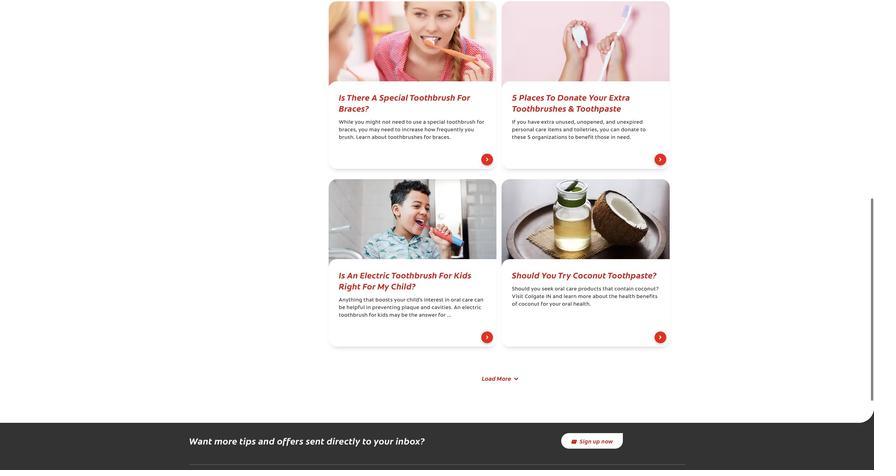 Task type: vqa. For each thing, say whether or not it's contained in the screenshot.
'more' inside the should you seek oral care products that contain coconut? visit colgate in and learn more about the health benefits of coconut for your oral health.
yes



Task type: locate. For each thing, give the bounding box(es) containing it.
care up learn
[[566, 287, 577, 292]]

toothbrush down helpful
[[339, 313, 368, 318]]

need down not
[[381, 128, 394, 133]]

your left inbox?
[[374, 435, 394, 447]]

is for right
[[339, 269, 345, 281]]

care up electric
[[462, 298, 473, 303]]

is an electric toothbrush for kids right for my child?
[[339, 269, 472, 292]]

for down in
[[541, 302, 548, 307]]

toothbrush
[[410, 91, 456, 103], [392, 269, 437, 281]]

not
[[382, 120, 391, 125]]

is
[[339, 91, 345, 103], [339, 269, 345, 281]]

care inside anything that boosts your child's interest in oral care can be helpful in preventing plaque and cavities. an electric toothbrush for kids may be the answer for ...
[[462, 298, 473, 303]]

1 vertical spatial can
[[475, 298, 484, 303]]

sign
[[580, 437, 592, 445]]

...
[[447, 313, 451, 318]]

0 horizontal spatial your
[[374, 435, 394, 447]]

brush.
[[339, 135, 355, 140]]

toothbrush up child's
[[392, 269, 437, 281]]

that left contain
[[603, 287, 614, 292]]

coconut?
[[635, 287, 659, 292]]

1 vertical spatial in
[[445, 298, 450, 303]]

about
[[372, 135, 387, 140], [593, 294, 608, 300]]

be down the plaque
[[402, 313, 408, 318]]

how
[[425, 128, 436, 133]]

to right donate
[[641, 128, 646, 133]]

is up anything
[[339, 269, 345, 281]]

health
[[619, 294, 635, 300]]

1 vertical spatial is
[[339, 269, 345, 281]]

2 horizontal spatial for
[[458, 91, 470, 103]]

want
[[189, 435, 212, 447]]

should you seek oral care products that contain coconut? visit colgate in and learn more about the health benefits of coconut for your oral health.
[[512, 287, 659, 307]]

1 vertical spatial be
[[402, 313, 408, 318]]

footer
[[323, 0, 675, 395]]

0 vertical spatial in
[[611, 135, 616, 140]]

5 places to donate your extra toothbrushes & toothpaste
[[512, 91, 630, 114]]

you inside should you seek oral care products that contain coconut? visit colgate in and learn more about the health benefits of coconut for your oral health.
[[531, 287, 541, 292]]

answer
[[419, 313, 437, 318]]

can up electric
[[475, 298, 484, 303]]

2 horizontal spatial care
[[566, 287, 577, 292]]

for left ...
[[438, 313, 446, 318]]

2 vertical spatial care
[[462, 298, 473, 303]]

about down products
[[593, 294, 608, 300]]

plaque
[[402, 305, 420, 311]]

2 horizontal spatial your
[[550, 302, 561, 307]]

be down anything
[[339, 305, 346, 311]]

0 vertical spatial care
[[536, 128, 547, 133]]

toothpaste
[[576, 102, 622, 114]]

more
[[578, 294, 592, 300], [214, 435, 237, 447]]

0 vertical spatial toothbrush
[[447, 120, 476, 125]]

for inside is there a special toothbrush for braces?
[[458, 91, 470, 103]]

is for braces?
[[339, 91, 345, 103]]

2 vertical spatial in
[[366, 305, 371, 311]]

your
[[589, 91, 607, 103]]

2 horizontal spatial in
[[611, 135, 616, 140]]

may down might
[[369, 128, 380, 133]]

have
[[528, 120, 540, 125]]

footer containing is there a special toothbrush for braces?
[[323, 0, 675, 395]]

you
[[542, 269, 557, 281]]

in right helpful
[[366, 305, 371, 311]]

your up the plaque
[[394, 298, 406, 303]]

0 vertical spatial toothbrush
[[410, 91, 456, 103]]

0 vertical spatial an
[[347, 269, 358, 281]]

you right frequently
[[465, 128, 474, 133]]

1 vertical spatial the
[[409, 313, 418, 318]]

should inside should you seek oral care products that contain coconut? visit colgate in and learn more about the health benefits of coconut for your oral health.
[[512, 287, 530, 292]]

need right not
[[392, 120, 405, 125]]

1 vertical spatial more
[[214, 435, 237, 447]]

0 vertical spatial should
[[512, 269, 540, 281]]

1 horizontal spatial may
[[390, 313, 400, 318]]

inbox?
[[396, 435, 425, 447]]

1 horizontal spatial the
[[609, 294, 618, 300]]

an inside is an electric toothbrush for kids right for my child?
[[347, 269, 358, 281]]

1 horizontal spatial can
[[611, 128, 620, 133]]

boosts
[[376, 298, 393, 303]]

toothbrush up "special"
[[410, 91, 456, 103]]

health.
[[574, 302, 591, 307]]

be
[[339, 305, 346, 311], [402, 313, 408, 318]]

helpful
[[347, 305, 365, 311]]

0 horizontal spatial care
[[462, 298, 473, 303]]

1 horizontal spatial in
[[445, 298, 450, 303]]

an
[[347, 269, 358, 281], [454, 305, 461, 311]]

donate
[[621, 128, 639, 133]]

0 horizontal spatial an
[[347, 269, 358, 281]]

toothbrush inside is an electric toothbrush for kids right for my child?
[[392, 269, 437, 281]]

1 vertical spatial toothbrush
[[392, 269, 437, 281]]

for
[[477, 120, 484, 125], [424, 135, 431, 140], [541, 302, 548, 307], [369, 313, 376, 318], [438, 313, 446, 318]]

0 vertical spatial need
[[392, 120, 405, 125]]

oral up cavities.
[[451, 298, 461, 303]]

learn
[[564, 294, 577, 300]]

should for should you seek oral care products that contain coconut? visit colgate in and learn more about the health benefits of coconut for your oral health.
[[512, 287, 530, 292]]

extra
[[609, 91, 630, 103]]

1 vertical spatial toothbrush
[[339, 313, 368, 318]]

0 horizontal spatial about
[[372, 135, 387, 140]]

you
[[355, 120, 364, 125], [517, 120, 527, 125], [359, 128, 368, 133], [465, 128, 474, 133], [600, 128, 610, 133], [531, 287, 541, 292]]

that up helpful
[[364, 298, 374, 303]]

for inside should you seek oral care products that contain coconut? visit colgate in and learn more about the health benefits of coconut for your oral health.
[[541, 302, 548, 307]]

0 horizontal spatial for
[[363, 280, 376, 292]]

5 down personal
[[528, 135, 531, 140]]

0 vertical spatial that
[[603, 287, 614, 292]]

1 should from the top
[[512, 269, 540, 281]]

a
[[423, 120, 426, 125]]

and right tips
[[258, 435, 275, 447]]

may down preventing
[[390, 313, 400, 318]]

in inside the if you have extra unused, unopened, and unexpired personal care items and toiletries, you can donate to these 5 organizations to benefit those in need.
[[611, 135, 616, 140]]

you up personal
[[517, 120, 527, 125]]

benefit
[[576, 135, 594, 140]]

0 vertical spatial be
[[339, 305, 346, 311]]

for
[[458, 91, 470, 103], [439, 269, 452, 281], [363, 280, 376, 292]]

1 vertical spatial 5
[[528, 135, 531, 140]]

in
[[611, 135, 616, 140], [445, 298, 450, 303], [366, 305, 371, 311]]

1 horizontal spatial 5
[[528, 135, 531, 140]]

rounded corner image
[[859, 408, 874, 423]]

0 vertical spatial may
[[369, 128, 380, 133]]

to up increase
[[406, 120, 412, 125]]

2 is from the top
[[339, 269, 345, 281]]

that
[[603, 287, 614, 292], [364, 298, 374, 303]]

about inside should you seek oral care products that contain coconut? visit colgate in and learn more about the health benefits of coconut for your oral health.
[[593, 294, 608, 300]]

is left there
[[339, 91, 345, 103]]

and up answer
[[421, 305, 431, 311]]

more up the health.
[[578, 294, 592, 300]]

and
[[606, 120, 616, 125], [563, 128, 573, 133], [553, 294, 563, 300], [421, 305, 431, 311], [258, 435, 275, 447]]

should up the visit
[[512, 287, 530, 292]]

the inside anything that boosts your child's interest in oral care can be helpful in preventing plaque and cavities. an electric toothbrush for kids may be the answer for ...
[[409, 313, 418, 318]]

the down the plaque
[[409, 313, 418, 318]]

the
[[609, 294, 618, 300], [409, 313, 418, 318]]

special
[[380, 91, 408, 103]]

0 vertical spatial more
[[578, 294, 592, 300]]

5 inside the '5 places to donate your extra toothbrushes & toothpaste'
[[512, 91, 517, 103]]

toothbrush up frequently
[[447, 120, 476, 125]]

the down contain
[[609, 294, 618, 300]]

1 horizontal spatial care
[[536, 128, 547, 133]]

0 vertical spatial the
[[609, 294, 618, 300]]

is inside is there a special toothbrush for braces?
[[339, 91, 345, 103]]

5 left places
[[512, 91, 517, 103]]

coconut
[[519, 302, 540, 307]]

to
[[406, 120, 412, 125], [395, 128, 401, 133], [641, 128, 646, 133], [569, 135, 574, 140], [363, 435, 372, 447]]

more left tips
[[214, 435, 237, 447]]

and right in
[[553, 294, 563, 300]]

up
[[593, 437, 600, 445]]

1 horizontal spatial more
[[578, 294, 592, 300]]

1 horizontal spatial an
[[454, 305, 461, 311]]

visit
[[512, 294, 524, 300]]

0 vertical spatial is
[[339, 91, 345, 103]]

try
[[558, 269, 571, 281]]

0 horizontal spatial toothbrush
[[339, 313, 368, 318]]

you up colgate
[[531, 287, 541, 292]]

can
[[611, 128, 620, 133], [475, 298, 484, 303]]

2 should from the top
[[512, 287, 530, 292]]

0 horizontal spatial the
[[409, 313, 418, 318]]

1 is from the top
[[339, 91, 345, 103]]

0 vertical spatial can
[[611, 128, 620, 133]]

1 vertical spatial that
[[364, 298, 374, 303]]

should for should you try coconut toothpaste?
[[512, 269, 540, 281]]

in up cavities.
[[445, 298, 450, 303]]

0 horizontal spatial may
[[369, 128, 380, 133]]

special
[[428, 120, 446, 125]]

can up "need."
[[611, 128, 620, 133]]

those
[[595, 135, 610, 140]]

is inside is an electric toothbrush for kids right for my child?
[[339, 269, 345, 281]]

seek
[[542, 287, 554, 292]]

1 vertical spatial should
[[512, 287, 530, 292]]

that inside anything that boosts your child's interest in oral care can be helpful in preventing plaque and cavities. an electric toothbrush for kids may be the answer for ...
[[364, 298, 374, 303]]

0 horizontal spatial 5
[[512, 91, 517, 103]]

0 vertical spatial about
[[372, 135, 387, 140]]

1 vertical spatial an
[[454, 305, 461, 311]]

frequently
[[437, 128, 464, 133]]

is there a special toothbrush for braces?
[[339, 91, 470, 114]]

may
[[369, 128, 380, 133], [390, 313, 400, 318]]

1 vertical spatial may
[[390, 313, 400, 318]]

care
[[536, 128, 547, 133], [566, 287, 577, 292], [462, 298, 473, 303]]

&
[[569, 102, 575, 114]]

0 vertical spatial 5
[[512, 91, 517, 103]]

1 horizontal spatial that
[[603, 287, 614, 292]]

0 horizontal spatial in
[[366, 305, 371, 311]]

1 vertical spatial care
[[566, 287, 577, 292]]

want more tips and offers sent directly to your inbox?
[[189, 435, 425, 447]]

offers
[[277, 435, 304, 447]]

should left the you
[[512, 269, 540, 281]]

items
[[548, 128, 562, 133]]

1 horizontal spatial for
[[439, 269, 452, 281]]

to
[[546, 91, 556, 103]]

1 horizontal spatial toothbrush
[[447, 120, 476, 125]]

1 horizontal spatial about
[[593, 294, 608, 300]]

5
[[512, 91, 517, 103], [528, 135, 531, 140]]

in left "need."
[[611, 135, 616, 140]]

1 vertical spatial about
[[593, 294, 608, 300]]

about right learn
[[372, 135, 387, 140]]

0 horizontal spatial can
[[475, 298, 484, 303]]

need
[[392, 120, 405, 125], [381, 128, 394, 133]]

may inside anything that boosts your child's interest in oral care can be helpful in preventing plaque and cavities. an electric toothbrush for kids may be the answer for ...
[[390, 313, 400, 318]]

1 horizontal spatial your
[[394, 298, 406, 303]]

toothbrush
[[447, 120, 476, 125], [339, 313, 368, 318]]

extra
[[541, 120, 555, 125]]

0 horizontal spatial more
[[214, 435, 237, 447]]

care inside should you seek oral care products that contain coconut? visit colgate in and learn more about the health benefits of coconut for your oral health.
[[566, 287, 577, 292]]

your down in
[[550, 302, 561, 307]]

care down extra
[[536, 128, 547, 133]]

increase
[[402, 128, 423, 133]]

oral down learn
[[562, 302, 572, 307]]

0 horizontal spatial that
[[364, 298, 374, 303]]



Task type: describe. For each thing, give the bounding box(es) containing it.
toothbrushes
[[388, 135, 423, 140]]

oral inside anything that boosts your child's interest in oral care can be helpful in preventing plaque and cavities. an electric toothbrush for kids may be the answer for ...
[[451, 298, 461, 303]]

your inside anything that boosts your child's interest in oral care can be helpful in preventing plaque and cavities. an electric toothbrush for kids may be the answer for ...
[[394, 298, 406, 303]]

1 horizontal spatial be
[[402, 313, 408, 318]]

and down unused,
[[563, 128, 573, 133]]

toothpaste?
[[608, 269, 657, 281]]

use
[[413, 120, 422, 125]]

unused,
[[556, 120, 576, 125]]

right
[[339, 280, 361, 292]]

toothbrush inside anything that boosts your child's interest in oral care can be helpful in preventing plaque and cavities. an electric toothbrush for kids may be the answer for ...
[[339, 313, 368, 318]]

child's
[[407, 298, 423, 303]]

about inside while you might not need to use a special toothbrush for braces, you may need to increase how frequently you brush. learn about toothbrushes for braces.
[[372, 135, 387, 140]]

personal
[[512, 128, 535, 133]]

for left if
[[477, 120, 484, 125]]

might
[[366, 120, 381, 125]]

oral right "seek"
[[555, 287, 565, 292]]

products
[[579, 287, 602, 292]]

toothbrushes
[[512, 102, 567, 114]]

directly
[[327, 435, 360, 447]]

you right while
[[355, 120, 364, 125]]

more
[[497, 374, 511, 383]]

these
[[512, 135, 526, 140]]

tips
[[240, 435, 256, 447]]

load
[[482, 374, 496, 383]]

unopened,
[[577, 120, 605, 125]]

cavities.
[[432, 305, 453, 311]]

colgate
[[525, 294, 545, 300]]

sent
[[306, 435, 325, 447]]

for down how
[[424, 135, 431, 140]]

can inside the if you have extra unused, unopened, and unexpired personal care items and toiletries, you can donate to these 5 organizations to benefit those in need.
[[611, 128, 620, 133]]

should you try coconut toothpaste?
[[512, 269, 657, 281]]

kids
[[454, 269, 472, 281]]

organizations
[[532, 135, 568, 140]]

1 vertical spatial need
[[381, 128, 394, 133]]

and inside should you seek oral care products that contain coconut? visit colgate in and learn more about the health benefits of coconut for your oral health.
[[553, 294, 563, 300]]

donate
[[558, 91, 587, 103]]

interest
[[424, 298, 444, 303]]

toiletries,
[[574, 128, 599, 133]]

a
[[372, 91, 378, 103]]

may inside while you might not need to use a special toothbrush for braces, you may need to increase how frequently you brush. learn about toothbrushes for braces.
[[369, 128, 380, 133]]

anything that boosts your child's interest in oral care can be helpful in preventing plaque and cavities. an electric toothbrush for kids may be the answer for ...
[[339, 298, 484, 318]]

and up the those
[[606, 120, 616, 125]]

you up learn
[[359, 128, 368, 133]]

load more
[[482, 374, 511, 383]]

places
[[519, 91, 545, 103]]

toothbrush inside while you might not need to use a special toothbrush for braces, you may need to increase how frequently you brush. learn about toothbrushes for braces.
[[447, 120, 476, 125]]

0 horizontal spatial be
[[339, 305, 346, 311]]

sign up now
[[580, 437, 613, 445]]

preventing
[[372, 305, 401, 311]]

of
[[512, 302, 518, 307]]

braces?
[[339, 102, 369, 114]]

there
[[347, 91, 370, 103]]

in
[[546, 294, 552, 300]]

child?
[[391, 280, 416, 292]]

if
[[512, 120, 516, 125]]

an inside anything that boosts your child's interest in oral care can be helpful in preventing plaque and cavities. an electric toothbrush for kids may be the answer for ...
[[454, 305, 461, 311]]

unexpired
[[617, 120, 643, 125]]

to up 'toothbrushes' at the top left of page
[[395, 128, 401, 133]]

more inside should you seek oral care products that contain coconut? visit colgate in and learn more about the health benefits of coconut for your oral health.
[[578, 294, 592, 300]]

sign up now link
[[561, 433, 623, 449]]

to left benefit
[[569, 135, 574, 140]]

to right directly
[[363, 435, 372, 447]]

electric
[[462, 305, 481, 311]]

and inside anything that boosts your child's interest in oral care can be helpful in preventing plaque and cavities. an electric toothbrush for kids may be the answer for ...
[[421, 305, 431, 311]]

my
[[378, 280, 389, 292]]

while
[[339, 120, 354, 125]]

can inside anything that boosts your child's interest in oral care can be helpful in preventing plaque and cavities. an electric toothbrush for kids may be the answer for ...
[[475, 298, 484, 303]]

anything
[[339, 298, 362, 303]]

you up the those
[[600, 128, 610, 133]]

coconut
[[573, 269, 606, 281]]

that inside should you seek oral care products that contain coconut? visit colgate in and learn more about the health benefits of coconut for your oral health.
[[603, 287, 614, 292]]

braces,
[[339, 128, 357, 133]]

for left kids
[[369, 313, 376, 318]]

learn
[[356, 135, 371, 140]]

benefits
[[637, 294, 658, 300]]

braces.
[[433, 135, 451, 140]]

your inside should you seek oral care products that contain coconut? visit colgate in and learn more about the health benefits of coconut for your oral health.
[[550, 302, 561, 307]]

electric
[[360, 269, 390, 281]]

if you have extra unused, unopened, and unexpired personal care items and toiletries, you can donate to these 5 organizations to benefit those in need.
[[512, 120, 646, 140]]

while you might not need to use a special toothbrush for braces, you may need to increase how frequently you brush. learn about toothbrushes for braces.
[[339, 120, 484, 140]]

care inside the if you have extra unused, unopened, and unexpired personal care items and toiletries, you can donate to these 5 organizations to benefit those in need.
[[536, 128, 547, 133]]

contain
[[615, 287, 634, 292]]

load more button
[[473, 371, 525, 386]]

kids
[[378, 313, 388, 318]]

the inside should you seek oral care products that contain coconut? visit colgate in and learn more about the health benefits of coconut for your oral health.
[[609, 294, 618, 300]]

5 inside the if you have extra unused, unopened, and unexpired personal care items and toiletries, you can donate to these 5 organizations to benefit those in need.
[[528, 135, 531, 140]]

need.
[[617, 135, 631, 140]]

toothbrush inside is there a special toothbrush for braces?
[[410, 91, 456, 103]]

now
[[602, 437, 613, 445]]



